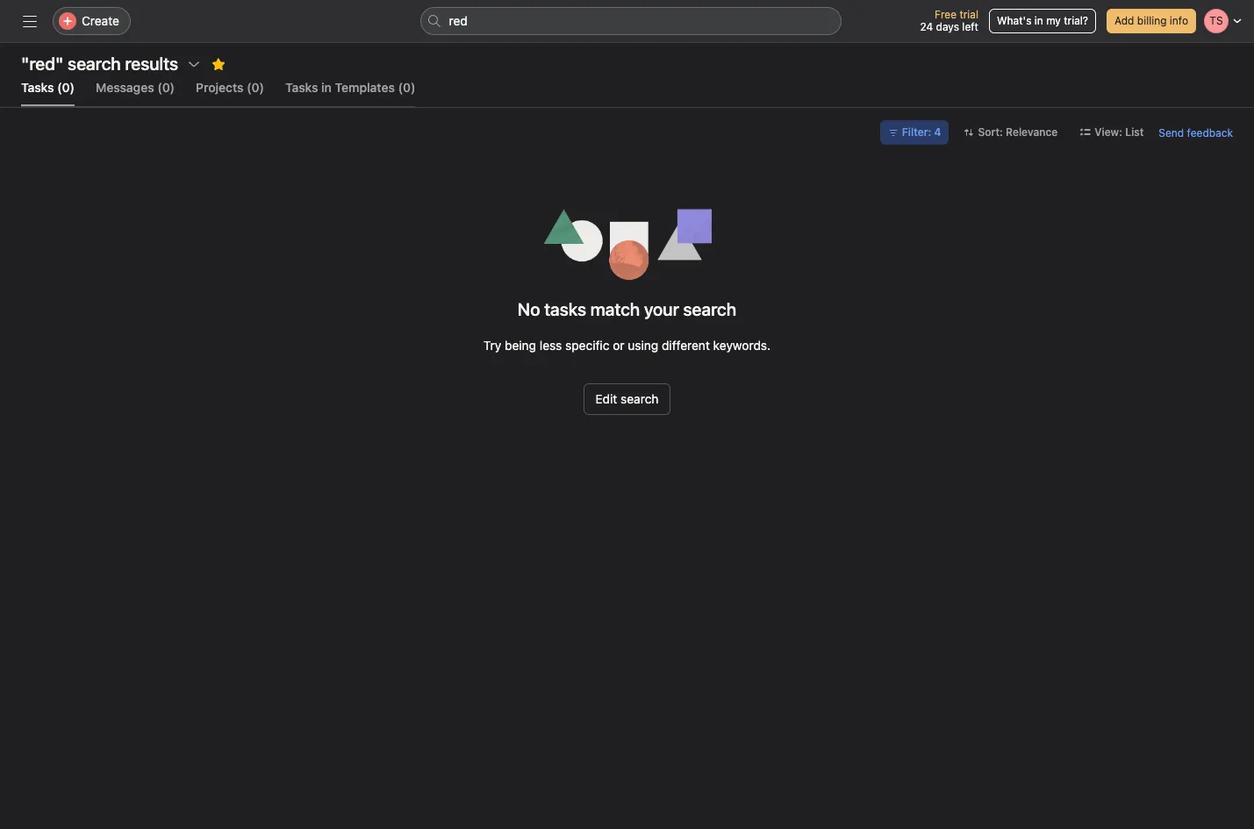 Task type: describe. For each thing, give the bounding box(es) containing it.
4
[[934, 126, 941, 139]]

sort: relevance
[[978, 126, 1058, 139]]

using
[[628, 338, 659, 353]]

trial
[[960, 8, 979, 21]]

tasks for tasks (0)
[[21, 80, 54, 95]]

tasks
[[544, 299, 586, 320]]

sort:
[[978, 126, 1003, 139]]

projects (0)
[[196, 80, 264, 95]]

"red" search results
[[21, 54, 178, 74]]

days
[[936, 20, 959, 33]]

view:
[[1095, 126, 1123, 139]]

free trial 24 days left
[[920, 8, 979, 33]]

billing
[[1137, 14, 1167, 27]]

what's in my trial? button
[[989, 9, 1096, 33]]

feedback
[[1187, 126, 1233, 139]]

4 (0) from the left
[[398, 80, 416, 95]]

add billing info
[[1115, 14, 1189, 27]]

edit search
[[596, 392, 659, 406]]

edit
[[596, 392, 617, 406]]

projects
[[196, 80, 244, 95]]

filter: 4
[[902, 126, 941, 139]]

send feedback link
[[1159, 124, 1233, 141]]

trial?
[[1064, 14, 1088, 27]]

view: list
[[1095, 126, 1144, 139]]

in for tasks
[[321, 80, 332, 95]]

send feedback
[[1159, 126, 1233, 139]]

(0) for projects (0)
[[247, 80, 264, 95]]

less
[[540, 338, 562, 353]]

actions image
[[187, 57, 201, 71]]

info
[[1170, 14, 1189, 27]]

try being less specific or using different keywords.
[[484, 338, 771, 353]]

what's
[[997, 14, 1032, 27]]

send
[[1159, 126, 1184, 139]]

free
[[935, 8, 957, 21]]

add billing info button
[[1107, 9, 1196, 33]]

your search
[[644, 299, 737, 320]]

red
[[449, 13, 468, 28]]

try
[[484, 338, 501, 353]]

list
[[1126, 126, 1144, 139]]



Task type: locate. For each thing, give the bounding box(es) containing it.
edit search button
[[584, 384, 670, 415]]

0 horizontal spatial in
[[321, 80, 332, 95]]

in left the "templates"
[[321, 80, 332, 95]]

messages (0)
[[96, 80, 175, 95]]

tasks for tasks in templates (0)
[[285, 80, 318, 95]]

tasks in templates (0)
[[285, 80, 416, 95]]

(0) right projects
[[247, 80, 264, 95]]

search
[[621, 392, 659, 406]]

templates
[[335, 80, 395, 95]]

different
[[662, 338, 710, 353]]

tasks (0)
[[21, 80, 75, 95]]

sort: relevance button
[[956, 120, 1066, 145]]

messages
[[96, 80, 154, 95]]

my
[[1046, 14, 1061, 27]]

what's in my trial?
[[997, 14, 1088, 27]]

1 tasks from the left
[[21, 80, 54, 95]]

(0) for messages (0)
[[157, 80, 175, 95]]

in left my
[[1035, 14, 1044, 27]]

"red"
[[21, 54, 64, 74]]

relevance
[[1006, 126, 1058, 139]]

24
[[920, 20, 933, 33]]

view: list button
[[1073, 120, 1152, 145]]

being
[[505, 338, 536, 353]]

1 horizontal spatial in
[[1035, 14, 1044, 27]]

add
[[1115, 14, 1135, 27]]

keywords.
[[713, 338, 771, 353]]

create
[[82, 13, 119, 28]]

specific
[[565, 338, 610, 353]]

red list box
[[420, 7, 841, 35]]

tab list
[[21, 78, 416, 107]]

(0) right messages
[[157, 80, 175, 95]]

2 (0) from the left
[[157, 80, 175, 95]]

tasks
[[21, 80, 54, 95], [285, 80, 318, 95]]

tab list containing tasks (0)
[[21, 78, 416, 107]]

left
[[962, 20, 979, 33]]

1 vertical spatial in
[[321, 80, 332, 95]]

match
[[590, 299, 640, 320]]

expand sidebar image
[[23, 14, 37, 28]]

0 vertical spatial in
[[1035, 14, 1044, 27]]

1 horizontal spatial tasks
[[285, 80, 318, 95]]

filter: 4 button
[[880, 120, 949, 145]]

(0)
[[57, 80, 75, 95], [157, 80, 175, 95], [247, 80, 264, 95], [398, 80, 416, 95]]

in for what's
[[1035, 14, 1044, 27]]

filter:
[[902, 126, 932, 139]]

no tasks match your search
[[518, 299, 737, 320]]

2 tasks from the left
[[285, 80, 318, 95]]

create button
[[53, 7, 131, 35]]

1 (0) from the left
[[57, 80, 75, 95]]

tasks left the "templates"
[[285, 80, 318, 95]]

(0) down "red"
[[57, 80, 75, 95]]

3 (0) from the left
[[247, 80, 264, 95]]

(0) right the "templates"
[[398, 80, 416, 95]]

search results
[[68, 54, 178, 74]]

in
[[1035, 14, 1044, 27], [321, 80, 332, 95]]

0 horizontal spatial tasks
[[21, 80, 54, 95]]

no
[[518, 299, 540, 320]]

in inside 'button'
[[1035, 14, 1044, 27]]

remove from starred image
[[212, 57, 226, 71]]

tasks down "red"
[[21, 80, 54, 95]]

red button
[[420, 7, 841, 35]]

(0) for tasks (0)
[[57, 80, 75, 95]]

or
[[613, 338, 625, 353]]



Task type: vqa. For each thing, say whether or not it's contained in the screenshot.
second Mark complete option from the top of the page
no



